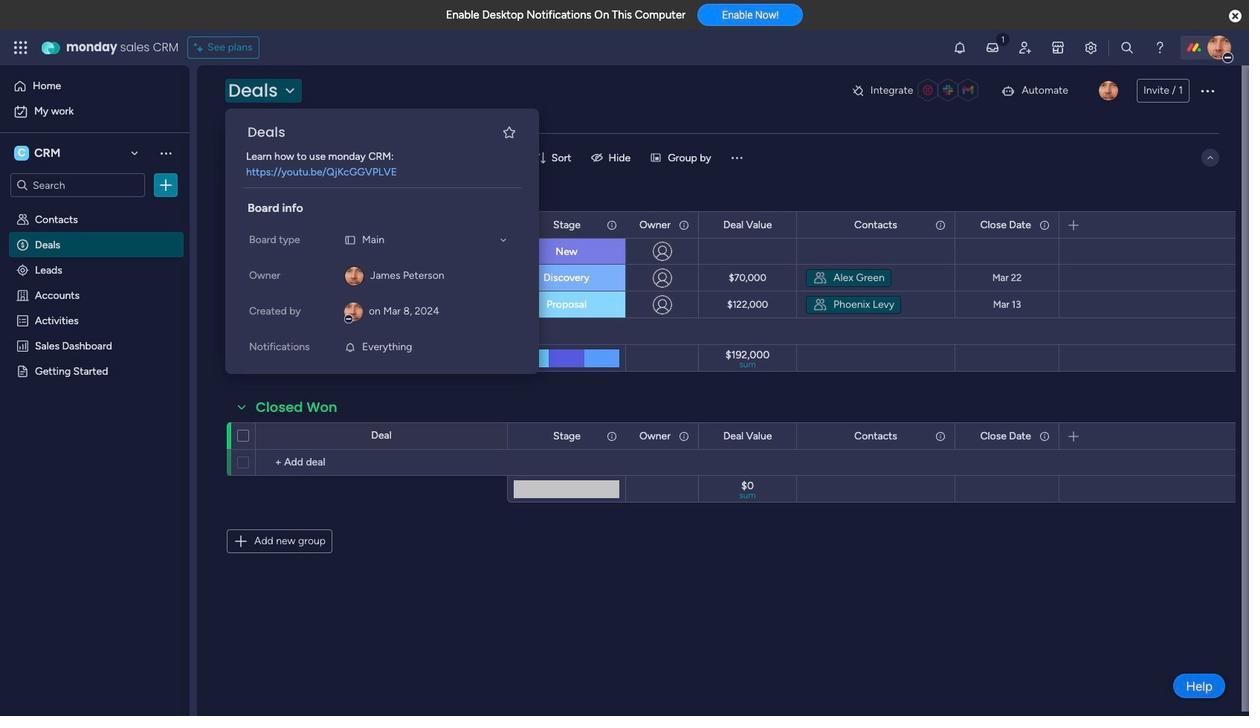 Task type: vqa. For each thing, say whether or not it's contained in the screenshot.
Search for a column type search box
no



Task type: describe. For each thing, give the bounding box(es) containing it.
1 column information image from the left
[[606, 430, 618, 442]]

select product image
[[13, 40, 28, 55]]

james peterson image
[[1099, 81, 1118, 100]]

collapse image
[[1205, 152, 1217, 164]]

workspace selection element
[[14, 144, 63, 162]]

monday marketplace image
[[1051, 40, 1066, 55]]

notifications image
[[953, 40, 968, 55]]

angle down image
[[288, 152, 295, 163]]

Search in workspace field
[[31, 177, 124, 194]]

1 image
[[997, 30, 1010, 47]]

update feed image
[[985, 40, 1000, 55]]

public dashboard image
[[16, 338, 30, 353]]

see plans image
[[194, 39, 208, 56]]

2 vertical spatial option
[[0, 206, 190, 209]]

Search field
[[331, 147, 376, 168]]

add to favorites image
[[502, 125, 517, 140]]

dapulse close image
[[1229, 9, 1242, 24]]

filter board by person image
[[384, 150, 408, 165]]

v2 search image
[[320, 149, 331, 166]]

emails settings image
[[1084, 40, 1098, 55]]

+ Add deal text field
[[263, 454, 500, 471]]



Task type: locate. For each thing, give the bounding box(es) containing it.
search everything image
[[1120, 40, 1135, 55]]

alex green element
[[806, 269, 891, 287]]

menu image
[[729, 150, 744, 165]]

column information image
[[606, 430, 618, 442], [1039, 430, 1051, 442]]

james peterson image
[[1208, 36, 1232, 59]]

workspace options image
[[158, 146, 173, 160]]

public board image
[[16, 364, 30, 378]]

phoenix levy element
[[806, 296, 902, 313]]

1 horizontal spatial column information image
[[1039, 430, 1051, 442]]

help image
[[1153, 40, 1168, 55]]

option
[[9, 74, 181, 98], [9, 100, 181, 123], [0, 206, 190, 209]]

2 column information image from the left
[[1039, 430, 1051, 442]]

0 vertical spatial option
[[9, 74, 181, 98]]

0 horizontal spatial column information image
[[606, 430, 618, 442]]

tab
[[465, 109, 489, 132]]

list box
[[0, 203, 190, 584]]

options image
[[1199, 82, 1217, 100], [158, 178, 173, 193], [207, 232, 219, 270], [207, 259, 219, 296], [207, 286, 219, 323]]

svg image
[[813, 270, 828, 285]]

tab list
[[225, 109, 1220, 133]]

svg image
[[813, 297, 828, 312]]

1 vertical spatial option
[[9, 100, 181, 123]]

column information image
[[606, 219, 618, 231], [678, 219, 690, 231], [935, 219, 947, 231], [1039, 219, 1051, 231], [678, 430, 690, 442], [935, 430, 947, 442]]

workspace image
[[14, 145, 29, 161]]

invite members image
[[1018, 40, 1033, 55]]

None field
[[244, 123, 497, 142], [252, 187, 343, 206], [550, 217, 584, 233], [636, 217, 675, 233], [720, 217, 776, 233], [851, 217, 901, 233], [977, 217, 1035, 233], [252, 398, 341, 417], [550, 428, 584, 444], [636, 428, 675, 444], [720, 428, 776, 444], [851, 428, 901, 444], [977, 428, 1035, 444], [244, 123, 497, 142], [252, 187, 343, 206], [550, 217, 584, 233], [636, 217, 675, 233], [720, 217, 776, 233], [851, 217, 901, 233], [977, 217, 1035, 233], [252, 398, 341, 417], [550, 428, 584, 444], [636, 428, 675, 444], [720, 428, 776, 444], [851, 428, 901, 444], [977, 428, 1035, 444]]



